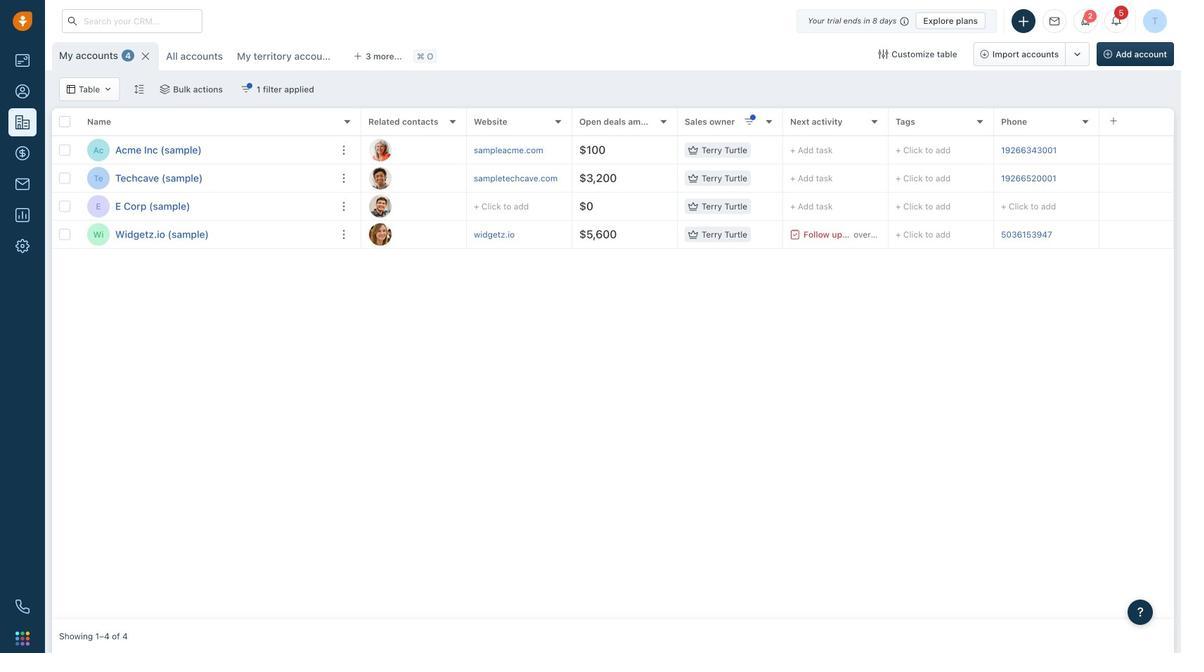 Task type: locate. For each thing, give the bounding box(es) containing it.
cell for container_wx8msf4aqz5i3rn1 image for j icon
[[1100, 221, 1174, 248]]

send email image
[[1050, 17, 1060, 26]]

container_wx8msf4aqz5i3rn1 image
[[67, 85, 75, 94], [104, 85, 112, 94], [688, 145, 698, 155], [688, 173, 698, 183], [688, 230, 698, 239]]

cell
[[1100, 136, 1174, 164], [1100, 165, 1174, 192], [1100, 193, 1174, 220], [1100, 221, 1174, 248]]

grid
[[52, 107, 1174, 619]]

phone image
[[15, 600, 30, 614]]

2 cell from the top
[[1100, 165, 1174, 192]]

4 cell from the top
[[1100, 221, 1174, 248]]

Search your CRM... text field
[[62, 9, 202, 33]]

1 row group from the left
[[52, 136, 361, 249]]

row group
[[52, 136, 361, 249], [361, 136, 1174, 249]]

l image
[[369, 139, 392, 161]]

freshworks switcher image
[[15, 632, 30, 646]]

row
[[52, 108, 361, 136]]

cell for container_wx8msf4aqz5i3rn1 image corresponding to "l" image
[[1100, 136, 1174, 164]]

container_wx8msf4aqz5i3rn1 image
[[878, 49, 888, 59], [160, 84, 170, 94], [241, 84, 251, 94], [688, 201, 698, 211], [790, 230, 800, 239]]

j image
[[369, 223, 392, 246]]

group
[[974, 42, 1090, 66]]

column header
[[80, 108, 361, 136]]

cell for s image's container_wx8msf4aqz5i3rn1 image
[[1100, 165, 1174, 192]]

s image
[[369, 167, 392, 189]]

container_wx8msf4aqz5i3rn1 image for "l" image
[[688, 145, 698, 155]]

container_wx8msf4aqz5i3rn1 image for s image
[[688, 173, 698, 183]]

phone element
[[8, 593, 37, 621]]

press space to select this row. row
[[52, 136, 361, 165], [361, 136, 1174, 165], [52, 165, 361, 193], [361, 165, 1174, 193], [52, 193, 361, 221], [361, 193, 1174, 221], [52, 221, 361, 249], [361, 221, 1174, 249]]

1 cell from the top
[[1100, 136, 1174, 164]]



Task type: describe. For each thing, give the bounding box(es) containing it.
style_myh0__igzzd8unmi image
[[134, 84, 144, 94]]

3 cell from the top
[[1100, 193, 1174, 220]]

2 row group from the left
[[361, 136, 1174, 249]]

container_wx8msf4aqz5i3rn1 image for j icon
[[688, 230, 698, 239]]

j image
[[369, 195, 392, 218]]



Task type: vqa. For each thing, say whether or not it's contained in the screenshot.
Any sales owner search box at the left top of the page
no



